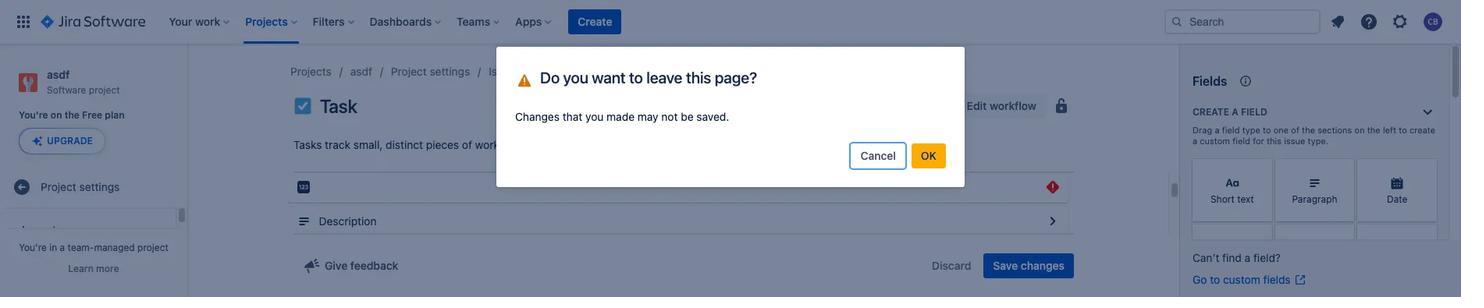 Task type: describe. For each thing, give the bounding box(es) containing it.
edit workflow button
[[942, 94, 1046, 119]]

no restrictions image
[[1052, 97, 1071, 116]]

0 vertical spatial issue
[[489, 65, 515, 78]]

on inside drag a field type to one of the sections on the left to create a custom field for this issue type.
[[1355, 125, 1365, 135]]

1 vertical spatial you
[[586, 110, 604, 123]]

0 vertical spatial you
[[563, 69, 589, 87]]

1 vertical spatial project settings link
[[6, 172, 181, 203]]

you're in a team-managed project
[[19, 242, 169, 254]]

project inside asdf software project
[[89, 84, 120, 96]]

2 horizontal spatial the
[[1368, 125, 1381, 135]]

you're on the free plan
[[19, 109, 125, 121]]

do
[[540, 69, 560, 87]]

create for create
[[578, 15, 612, 28]]

to right 'left'
[[1399, 125, 1408, 135]]

0 vertical spatial project settings
[[391, 65, 470, 78]]

1 vertical spatial project settings
[[41, 180, 120, 194]]

edit
[[967, 99, 987, 112]]

issue type icon image
[[294, 97, 312, 116]]

asdf for asdf software project
[[47, 68, 70, 81]]

to inside "link"
[[1210, 273, 1220, 287]]

create
[[1410, 125, 1436, 135]]

description
[[319, 215, 377, 228]]

save
[[993, 259, 1018, 272]]

can't
[[1193, 251, 1220, 265]]

asdf for asdf
[[350, 65, 372, 78]]

give
[[325, 259, 348, 272]]

more
[[96, 263, 119, 275]]

managed
[[94, 242, 135, 254]]

a right "find"
[[1245, 251, 1251, 265]]

small,
[[354, 138, 383, 151]]

field?
[[1254, 251, 1281, 265]]

workflow
[[990, 99, 1037, 112]]

that
[[563, 110, 583, 123]]

changes that you made may not be saved.
[[515, 110, 729, 123]]

this link will be opened in a new tab image
[[1294, 274, 1307, 287]]

go
[[1193, 273, 1207, 287]]

go to custom fields
[[1193, 273, 1291, 287]]

tasks
[[294, 138, 322, 151]]

can't find a field?
[[1193, 251, 1281, 265]]

search image
[[1171, 16, 1184, 28]]

more information about the fields image
[[1237, 72, 1256, 91]]

in
[[49, 242, 57, 254]]

Search field
[[1165, 9, 1321, 34]]

0 vertical spatial project
[[391, 65, 427, 78]]

be
[[681, 110, 694, 123]]

discard button
[[923, 254, 981, 279]]

projects
[[290, 65, 332, 78]]

ok button
[[912, 144, 946, 169]]

1 horizontal spatial issue types
[[489, 65, 546, 78]]

left
[[1383, 125, 1397, 135]]

give feedback
[[325, 259, 399, 272]]

software
[[47, 84, 86, 96]]

short
[[1211, 194, 1235, 206]]

find
[[1223, 251, 1242, 265]]

sections
[[1318, 125, 1353, 135]]

0 horizontal spatial project
[[41, 180, 76, 194]]

want
[[592, 69, 626, 87]]

for
[[1253, 136, 1265, 146]]

distinct
[[386, 138, 423, 151]]

made
[[607, 110, 635, 123]]

create banner
[[0, 0, 1462, 44]]

do you want to leave this page? dialog
[[497, 47, 965, 187]]

work.
[[475, 138, 503, 151]]

ok
[[921, 149, 937, 162]]

pieces
[[426, 138, 459, 151]]

0 horizontal spatial settings
[[79, 180, 120, 194]]

primary element
[[9, 0, 1165, 44]]

0 vertical spatial on
[[51, 109, 62, 121]]

saved.
[[697, 110, 729, 123]]

field for drag
[[1222, 125, 1240, 135]]

leave
[[647, 69, 683, 87]]

a down more information about the fields icon
[[1232, 106, 1239, 118]]



Task type: vqa. For each thing, say whether or not it's contained in the screenshot.
jira.
no



Task type: locate. For each thing, give the bounding box(es) containing it.
0 vertical spatial project
[[89, 84, 120, 96]]

save changes
[[993, 259, 1065, 272]]

project settings link down upgrade
[[6, 172, 181, 203]]

fields
[[1193, 74, 1228, 88]]

custom down drag
[[1200, 136, 1230, 146]]

one
[[1274, 125, 1289, 135]]

fields
[[1264, 273, 1291, 287]]

custom inside "link"
[[1223, 273, 1261, 287]]

to
[[629, 69, 643, 87], [1263, 125, 1272, 135], [1399, 125, 1408, 135], [1210, 273, 1220, 287]]

text
[[1238, 194, 1254, 206]]

to right go
[[1210, 273, 1220, 287]]

you right do
[[563, 69, 589, 87]]

warning image
[[515, 67, 534, 90]]

project right asdf link
[[391, 65, 427, 78]]

on
[[51, 109, 62, 121], [1355, 125, 1365, 135]]

0 horizontal spatial the
[[65, 109, 80, 121]]

custom down can't find a field?
[[1223, 273, 1261, 287]]

project settings right asdf link
[[391, 65, 470, 78]]

a down drag
[[1193, 136, 1198, 146]]

learn more button
[[68, 263, 119, 276]]

paragraph
[[1292, 194, 1338, 206]]

do you want to leave this page?
[[540, 69, 757, 87]]

1 vertical spatial you're
[[19, 242, 47, 254]]

0 horizontal spatial types
[[52, 223, 81, 236]]

a
[[1232, 106, 1239, 118], [1215, 125, 1220, 135], [1193, 136, 1198, 146], [60, 242, 65, 254], [1245, 251, 1251, 265]]

1 vertical spatial issue
[[22, 223, 49, 236]]

0 vertical spatial field
[[1241, 106, 1268, 118]]

field
[[1241, 106, 1268, 118], [1222, 125, 1240, 135], [1233, 136, 1251, 146]]

1 vertical spatial this
[[1267, 136, 1282, 146]]

of left work.
[[462, 138, 472, 151]]

create a field
[[1193, 106, 1268, 118]]

you're for you're in a team-managed project
[[19, 242, 47, 254]]

0 vertical spatial this
[[686, 69, 711, 87]]

project right managed
[[137, 242, 169, 254]]

field down type
[[1233, 136, 1251, 146]]

create
[[578, 15, 612, 28], [1193, 106, 1230, 118]]

0 vertical spatial of
[[1292, 125, 1300, 135]]

upgrade
[[47, 135, 93, 147]]

1 horizontal spatial project settings link
[[391, 62, 470, 81]]

this down one
[[1267, 136, 1282, 146]]

discard
[[932, 259, 972, 272]]

this inside dialog
[[686, 69, 711, 87]]

1 horizontal spatial the
[[1302, 125, 1316, 135]]

types
[[518, 65, 546, 78], [52, 223, 81, 236]]

types up in
[[52, 223, 81, 236]]

1 horizontal spatial this
[[1267, 136, 1282, 146]]

save changes button
[[984, 254, 1074, 279]]

project up plan
[[89, 84, 120, 96]]

the up type.
[[1302, 125, 1316, 135]]

team-
[[68, 242, 94, 254]]

1 vertical spatial settings
[[79, 180, 120, 194]]

page?
[[715, 69, 757, 87]]

1 horizontal spatial project
[[137, 242, 169, 254]]

asdf inside asdf software project
[[47, 68, 70, 81]]

short text
[[1211, 194, 1254, 206]]

1 vertical spatial custom
[[1223, 273, 1261, 287]]

1 horizontal spatial types
[[518, 65, 546, 78]]

a right drag
[[1215, 125, 1220, 135]]

0 vertical spatial project settings link
[[391, 62, 470, 81]]

plan
[[105, 109, 125, 121]]

asdf up software
[[47, 68, 70, 81]]

0 vertical spatial you're
[[19, 109, 48, 121]]

cancel
[[861, 149, 896, 162]]

types up changes
[[518, 65, 546, 78]]

1 vertical spatial of
[[462, 138, 472, 151]]

go to custom fields link
[[1193, 272, 1307, 288]]

may
[[638, 110, 659, 123]]

1 vertical spatial field
[[1222, 125, 1240, 135]]

project settings link right asdf link
[[391, 62, 470, 81]]

field down "create a field"
[[1222, 125, 1240, 135]]

field for create
[[1241, 106, 1268, 118]]

open field configuration image
[[1043, 212, 1062, 231]]

the
[[65, 109, 80, 121], [1302, 125, 1316, 135], [1368, 125, 1381, 135]]

learn
[[68, 263, 94, 275]]

the left 'left'
[[1368, 125, 1381, 135]]

1 horizontal spatial settings
[[430, 65, 470, 78]]

0 horizontal spatial project settings
[[41, 180, 120, 194]]

0 horizontal spatial create
[[578, 15, 612, 28]]

settings left the issue types link
[[430, 65, 470, 78]]

a right in
[[60, 242, 65, 254]]

asdf
[[350, 65, 372, 78], [47, 68, 70, 81]]

issue types up in
[[22, 223, 81, 236]]

issue types up changes
[[489, 65, 546, 78]]

1 you're from the top
[[19, 109, 48, 121]]

0 horizontal spatial asdf
[[47, 68, 70, 81]]

on up the upgrade button
[[51, 109, 62, 121]]

give feedback button
[[294, 254, 408, 279]]

2 vertical spatial field
[[1233, 136, 1251, 146]]

you're up the upgrade button
[[19, 109, 48, 121]]

issue
[[489, 65, 515, 78], [22, 223, 49, 236]]

create up drag
[[1193, 106, 1230, 118]]

description button
[[288, 206, 1068, 237]]

0 vertical spatial settings
[[430, 65, 470, 78]]

field up type
[[1241, 106, 1268, 118]]

asdf link
[[350, 62, 372, 81]]

1 vertical spatial types
[[52, 223, 81, 236]]

0 horizontal spatial project settings link
[[6, 172, 181, 203]]

settings down upgrade
[[79, 180, 120, 194]]

create up want
[[578, 15, 612, 28]]

0 vertical spatial issue types
[[489, 65, 546, 78]]

type.
[[1308, 136, 1329, 146]]

of up the issue
[[1292, 125, 1300, 135]]

projects link
[[290, 62, 332, 81]]

0 vertical spatial types
[[518, 65, 546, 78]]

cancel button
[[851, 144, 906, 169]]

1 horizontal spatial project
[[391, 65, 427, 78]]

you right the that
[[586, 110, 604, 123]]

1 horizontal spatial project settings
[[391, 65, 470, 78]]

custom inside drag a field type to one of the sections on the left to create a custom field for this issue type.
[[1200, 136, 1230, 146]]

this right leave
[[686, 69, 711, 87]]

asdf up task on the left top
[[350, 65, 372, 78]]

this
[[686, 69, 711, 87], [1267, 136, 1282, 146]]

project settings down upgrade
[[41, 180, 120, 194]]

0 vertical spatial custom
[[1200, 136, 1230, 146]]

issue
[[1285, 136, 1306, 146]]

upgrade button
[[20, 129, 105, 154]]

1 horizontal spatial issue
[[489, 65, 515, 78]]

tasks track small, distinct pieces of work.
[[294, 138, 503, 151]]

1 vertical spatial issue types
[[22, 223, 81, 236]]

create for create a field
[[1193, 106, 1230, 118]]

type
[[1243, 125, 1261, 135]]

create inside button
[[578, 15, 612, 28]]

learn more
[[68, 263, 119, 275]]

2 you're from the top
[[19, 242, 47, 254]]

1 vertical spatial create
[[1193, 106, 1230, 118]]

this inside drag a field type to one of the sections on the left to create a custom field for this issue type.
[[1267, 136, 1282, 146]]

1 vertical spatial project
[[41, 180, 76, 194]]

0 horizontal spatial on
[[51, 109, 62, 121]]

project down the upgrade button
[[41, 180, 76, 194]]

0 horizontal spatial of
[[462, 138, 472, 151]]

to right want
[[629, 69, 643, 87]]

changes
[[515, 110, 560, 123]]

project
[[89, 84, 120, 96], [137, 242, 169, 254]]

project settings
[[391, 65, 470, 78], [41, 180, 120, 194]]

1 vertical spatial project
[[137, 242, 169, 254]]

drag
[[1193, 125, 1213, 135]]

project settings link
[[391, 62, 470, 81], [6, 172, 181, 203]]

create button
[[569, 9, 622, 34]]

you
[[563, 69, 589, 87], [586, 110, 604, 123]]

you're left in
[[19, 242, 47, 254]]

not
[[662, 110, 678, 123]]

on right sections
[[1355, 125, 1365, 135]]

task
[[320, 95, 357, 117]]

to up for
[[1263, 125, 1272, 135]]

0 vertical spatial create
[[578, 15, 612, 28]]

issue left warning icon
[[489, 65, 515, 78]]

the left free
[[65, 109, 80, 121]]

0 horizontal spatial issue
[[22, 223, 49, 236]]

jira software image
[[41, 12, 145, 31], [41, 12, 145, 31]]

you're
[[19, 109, 48, 121], [19, 242, 47, 254]]

asdf software project
[[47, 68, 120, 96]]

1 horizontal spatial asdf
[[350, 65, 372, 78]]

date
[[1387, 194, 1408, 206]]

custom
[[1200, 136, 1230, 146], [1223, 273, 1261, 287]]

of
[[1292, 125, 1300, 135], [462, 138, 472, 151]]

issue types link
[[489, 62, 546, 81]]

issue types
[[489, 65, 546, 78], [22, 223, 81, 236]]

0 horizontal spatial project
[[89, 84, 120, 96]]

free
[[82, 109, 102, 121]]

edit workflow
[[967, 99, 1037, 112]]

0 horizontal spatial this
[[686, 69, 711, 87]]

1 vertical spatial on
[[1355, 125, 1365, 135]]

1 horizontal spatial of
[[1292, 125, 1300, 135]]

track
[[325, 138, 351, 151]]

drag a field type to one of the sections on the left to create a custom field for this issue type.
[[1193, 125, 1436, 146]]

0 horizontal spatial issue types
[[22, 223, 81, 236]]

of inside drag a field type to one of the sections on the left to create a custom field for this issue type.
[[1292, 125, 1300, 135]]

changes
[[1021, 259, 1065, 272]]

to inside dialog
[[629, 69, 643, 87]]

1 horizontal spatial create
[[1193, 106, 1230, 118]]

feedback
[[350, 259, 399, 272]]

you're for you're on the free plan
[[19, 109, 48, 121]]

project
[[391, 65, 427, 78], [41, 180, 76, 194]]

issue up in
[[22, 223, 49, 236]]

1 horizontal spatial on
[[1355, 125, 1365, 135]]



